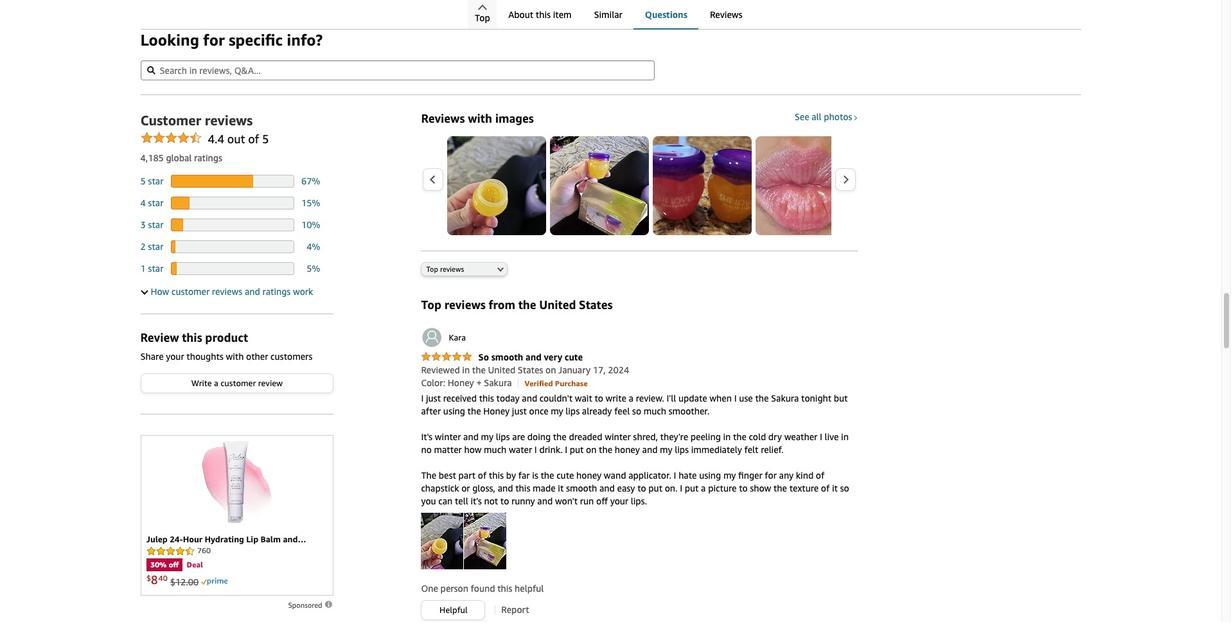 Task type: locate. For each thing, give the bounding box(es) containing it.
finger
[[739, 470, 763, 481]]

reviews for reviews
[[710, 9, 743, 20]]

a inside i just received this today and couldn't wait to write a review. i'll update when i use the sakura tonight but after using the honey just once my lips already feel so much smoother.
[[629, 393, 634, 404]]

a right write on the left bottom of the page
[[214, 378, 219, 389]]

of
[[248, 132, 259, 146], [478, 470, 487, 481], [816, 470, 825, 481], [821, 483, 830, 494]]

ratings down the 4.4 on the left top
[[194, 153, 222, 164]]

to up lips.
[[638, 483, 646, 494]]

no
[[421, 444, 432, 455]]

1 horizontal spatial much
[[644, 406, 667, 416]]

0 vertical spatial lips
[[566, 406, 580, 416]]

on
[[546, 364, 556, 375], [586, 444, 597, 455]]

4.4 out of 5
[[208, 132, 269, 146]]

10%
[[301, 219, 320, 230]]

1 vertical spatial customer
[[221, 378, 256, 389]]

customer reviews
[[140, 113, 253, 129]]

1 vertical spatial for
[[765, 470, 777, 481]]

i down doing
[[535, 444, 537, 455]]

top
[[475, 12, 490, 23], [426, 265, 438, 273], [421, 298, 442, 312]]

gloss,
[[473, 483, 496, 494]]

so inside the best part of this by far is the cute honey wand applicator. i hate using my finger for any kind of chapstick or gloss, and this made it smooth and easy to put on. i put a picture to show the texture of it so you can tell it's not to runny and won't run off your lips.
[[840, 483, 850, 494]]

0 vertical spatial honey
[[615, 444, 640, 455]]

already
[[582, 406, 612, 416]]

0 horizontal spatial so
[[632, 406, 642, 416]]

5
[[262, 132, 269, 146], [140, 176, 146, 187]]

0 horizontal spatial put
[[570, 444, 584, 455]]

immediately
[[691, 444, 742, 455]]

so smooth and very cute link
[[421, 352, 583, 363]]

5 star from the top
[[148, 263, 164, 274]]

lips left 'are' on the left of the page
[[496, 431, 510, 442]]

star for 4 star
[[148, 198, 164, 209]]

united down so smooth and very cute link
[[488, 364, 516, 375]]

| image left report
[[495, 606, 495, 615]]

much
[[644, 406, 667, 416], [484, 444, 507, 455]]

0 vertical spatial customer
[[172, 286, 210, 297]]

the right the use
[[756, 393, 769, 404]]

honey up run
[[577, 470, 602, 481]]

5 right out
[[262, 132, 269, 146]]

using inside i just received this today and couldn't wait to write a review. i'll update when i use the sakura tonight but after using the honey just once my lips already feel so much smoother.
[[443, 406, 465, 416]]

color:
[[421, 377, 446, 388]]

2 vertical spatial top
[[421, 298, 442, 312]]

1 vertical spatial smooth
[[566, 483, 597, 494]]

star right 4 at the left top of the page
[[148, 198, 164, 209]]

5 progress bar from the top
[[171, 263, 294, 275]]

just up after
[[426, 393, 441, 404]]

0 vertical spatial so
[[632, 406, 642, 416]]

2 vertical spatial lips
[[675, 444, 689, 455]]

much inside i just received this today and couldn't wait to write a review. i'll update when i use the sakura tonight but after using the honey just once my lips already feel so much smoother.
[[644, 406, 667, 416]]

0 horizontal spatial your
[[166, 351, 184, 362]]

1 vertical spatial using
[[699, 470, 721, 481]]

customer image image
[[421, 513, 464, 569], [464, 513, 507, 569]]

put down applicator.
[[649, 483, 663, 494]]

0 horizontal spatial 5
[[140, 176, 146, 187]]

1 horizontal spatial sakura
[[771, 393, 799, 404]]

0 horizontal spatial using
[[443, 406, 465, 416]]

reviews up previous icon on the left
[[421, 111, 465, 126]]

1 vertical spatial much
[[484, 444, 507, 455]]

4 star from the top
[[148, 241, 164, 252]]

star for 3 star
[[148, 219, 164, 230]]

0 vertical spatial | image
[[518, 379, 519, 388]]

1 horizontal spatial a
[[629, 393, 634, 404]]

the
[[519, 298, 536, 312], [472, 364, 486, 375], [756, 393, 769, 404], [468, 406, 481, 416], [553, 431, 567, 442], [733, 431, 747, 442], [599, 444, 613, 455], [541, 470, 554, 481], [774, 483, 787, 494]]

i
[[421, 393, 424, 404], [734, 393, 737, 404], [820, 431, 823, 442], [535, 444, 537, 455], [565, 444, 568, 455], [674, 470, 677, 481], [680, 483, 683, 494]]

2 horizontal spatial lips
[[675, 444, 689, 455]]

your right share on the left bottom of page
[[166, 351, 184, 362]]

progress bar
[[171, 175, 294, 188], [171, 197, 294, 210], [171, 219, 294, 232], [171, 241, 294, 254], [171, 263, 294, 275]]

4 progress bar from the top
[[171, 241, 294, 254]]

1 vertical spatial reviews
[[421, 111, 465, 126]]

0 horizontal spatial honey
[[577, 470, 602, 481]]

0 vertical spatial states
[[579, 298, 613, 312]]

1 vertical spatial honey
[[484, 406, 510, 416]]

leave feedback on sponsored ad element
[[288, 601, 333, 610]]

1 horizontal spatial winter
[[605, 431, 631, 442]]

1 star
[[140, 263, 164, 274]]

customer inside dropdown button
[[172, 286, 210, 297]]

ratings inside the how customer reviews and ratings work dropdown button
[[263, 286, 291, 297]]

reviews right questions
[[710, 9, 743, 20]]

about
[[509, 9, 534, 20]]

with
[[468, 111, 492, 126], [226, 351, 244, 362]]

1 horizontal spatial honey
[[615, 444, 640, 455]]

| image
[[518, 379, 519, 388], [495, 606, 495, 615]]

wand
[[604, 470, 626, 481]]

0 vertical spatial reviews
[[710, 9, 743, 20]]

for left 'specific'
[[203, 31, 225, 49]]

lips down 'wait'
[[566, 406, 580, 416]]

0 horizontal spatial united
[[488, 364, 516, 375]]

reviews with images
[[421, 111, 534, 126]]

star up "4 star"
[[148, 176, 164, 187]]

and down by
[[498, 483, 513, 494]]

verified purchase link
[[525, 377, 588, 388]]

i just received this today and couldn't wait to write a review. i'll update when i use the sakura tonight but after using the honey just once my lips already feel so much smoother.
[[421, 393, 848, 416]]

list item
[[205, 0, 450, 5], [772, 0, 1017, 5]]

part
[[459, 470, 476, 481]]

1 vertical spatial sakura
[[771, 393, 799, 404]]

0 horizontal spatial it
[[558, 483, 564, 494]]

write
[[191, 378, 212, 389]]

star right 2
[[148, 241, 164, 252]]

1 vertical spatial honey
[[577, 470, 602, 481]]

smooth up run
[[566, 483, 597, 494]]

customer image image down can on the left bottom of page
[[421, 513, 464, 569]]

0 vertical spatial on
[[546, 364, 556, 375]]

it up won't
[[558, 483, 564, 494]]

it's
[[471, 496, 482, 506]]

customer right how
[[172, 286, 210, 297]]

sakura
[[484, 377, 512, 388], [771, 393, 799, 404]]

1 vertical spatial united
[[488, 364, 516, 375]]

your inside the best part of this by far is the cute honey wand applicator. i hate using my finger for any kind of chapstick or gloss, and this made it smooth and easy to put on. i put a picture to show the texture of it so you can tell it's not to runny and won't run off your lips.
[[610, 496, 629, 506]]

put
[[570, 444, 584, 455], [649, 483, 663, 494], [685, 483, 699, 494]]

ratings
[[194, 153, 222, 164], [263, 286, 291, 297]]

5 up 4 at the left top of the page
[[140, 176, 146, 187]]

top reviews from the united states
[[421, 298, 613, 312]]

cute up the january
[[565, 352, 583, 362]]

dreaded
[[569, 431, 603, 442]]

0 vertical spatial top
[[475, 12, 490, 23]]

star for 1 star
[[148, 263, 164, 274]]

sakura left tonight
[[771, 393, 799, 404]]

0 vertical spatial honey
[[448, 377, 474, 388]]

a inside write a customer review link
[[214, 378, 219, 389]]

customer left review
[[221, 378, 256, 389]]

reviews up the kara
[[445, 298, 486, 312]]

united up 'very'
[[539, 298, 576, 312]]

0 horizontal spatial honey
[[448, 377, 474, 388]]

much right how
[[484, 444, 507, 455]]

run
[[580, 496, 594, 506]]

5 star link
[[140, 176, 164, 187]]

1 vertical spatial top
[[426, 265, 438, 273]]

1 vertical spatial 5
[[140, 176, 146, 187]]

5% link
[[307, 263, 320, 274]]

0 vertical spatial ratings
[[194, 153, 222, 164]]

i left live
[[820, 431, 823, 442]]

star right 3
[[148, 219, 164, 230]]

1 horizontal spatial just
[[512, 406, 527, 416]]

cute up won't
[[557, 470, 574, 481]]

1 progress bar from the top
[[171, 175, 294, 188]]

0 vertical spatial with
[[468, 111, 492, 126]]

january
[[559, 364, 591, 375]]

0 horizontal spatial much
[[484, 444, 507, 455]]

so right texture
[[840, 483, 850, 494]]

0 horizontal spatial smooth
[[491, 352, 524, 362]]

1 vertical spatial on
[[586, 444, 597, 455]]

put down dreaded
[[570, 444, 584, 455]]

reviews
[[205, 113, 253, 129], [440, 265, 464, 273], [212, 286, 242, 297], [445, 298, 486, 312]]

i up after
[[421, 393, 424, 404]]

1 vertical spatial | image
[[495, 606, 495, 615]]

on down 'very'
[[546, 364, 556, 375]]

the up "felt"
[[733, 431, 747, 442]]

honey inside it's winter and my lips are doing the dreaded winter shred, they're peeling in the cold dry weather i live in no matter how much water i drink. i put on the honey and my lips immediately felt relief.
[[615, 444, 640, 455]]

the down any
[[774, 483, 787, 494]]

1 vertical spatial your
[[610, 496, 629, 506]]

honey down "shred,"
[[615, 444, 640, 455]]

a
[[214, 378, 219, 389], [629, 393, 634, 404], [701, 483, 706, 494]]

2 star link
[[140, 241, 164, 252]]

list
[[166, 0, 1232, 5], [448, 137, 1232, 236]]

i right on.
[[680, 483, 683, 494]]

1 horizontal spatial so
[[840, 483, 850, 494]]

and down 'made'
[[538, 496, 553, 506]]

0 horizontal spatial a
[[214, 378, 219, 389]]

reviews for top reviews from the united states
[[445, 298, 486, 312]]

united
[[539, 298, 576, 312], [488, 364, 516, 375]]

and
[[245, 286, 260, 297], [526, 352, 542, 362], [522, 393, 537, 404], [463, 431, 479, 442], [643, 444, 658, 455], [498, 483, 513, 494], [600, 483, 615, 494], [538, 496, 553, 506]]

17,
[[593, 364, 606, 375]]

to inside i just received this today and couldn't wait to write a review. i'll update when i use the sakura tonight but after using the honey just once my lips already feel so much smoother.
[[595, 393, 604, 404]]

with down product
[[226, 351, 244, 362]]

1 horizontal spatial your
[[610, 496, 629, 506]]

0 horizontal spatial customer
[[172, 286, 210, 297]]

my down couldn't
[[551, 406, 563, 416]]

texture
[[790, 483, 819, 494]]

0 vertical spatial 5
[[262, 132, 269, 146]]

so right feel
[[632, 406, 642, 416]]

progress bar for 2 star
[[171, 241, 294, 254]]

your down easy
[[610, 496, 629, 506]]

lips down they're
[[675, 444, 689, 455]]

out
[[227, 132, 245, 146]]

1 horizontal spatial with
[[468, 111, 492, 126]]

1 horizontal spatial it
[[832, 483, 838, 494]]

in up color: honey + sakura
[[462, 364, 470, 375]]

1 vertical spatial with
[[226, 351, 244, 362]]

1 vertical spatial lips
[[496, 431, 510, 442]]

1 horizontal spatial list item
[[772, 0, 1017, 5]]

to up already
[[595, 393, 604, 404]]

1 horizontal spatial united
[[539, 298, 576, 312]]

sakura up today
[[484, 377, 512, 388]]

review.
[[636, 393, 665, 404]]

0 vertical spatial sakura
[[484, 377, 512, 388]]

1 vertical spatial a
[[629, 393, 634, 404]]

reviewed in the united states on january 17, 2024
[[421, 364, 629, 375]]

my inside the best part of this by far is the cute honey wand applicator. i hate using my finger for any kind of chapstick or gloss, and this made it smooth and easy to put on. i put a picture to show the texture of it so you can tell it's not to runny and won't run off your lips.
[[724, 470, 736, 481]]

1 horizontal spatial using
[[699, 470, 721, 481]]

so inside i just received this today and couldn't wait to write a review. i'll update when i use the sakura tonight but after using the honey just once my lips already feel so much smoother.
[[632, 406, 642, 416]]

2 progress bar from the top
[[171, 197, 294, 210]]

1 horizontal spatial smooth
[[566, 483, 597, 494]]

color: honey + sakura
[[421, 377, 512, 388]]

1 vertical spatial states
[[518, 364, 543, 375]]

customer image image down 'not'
[[464, 513, 507, 569]]

using down received
[[443, 406, 465, 416]]

review
[[258, 378, 283, 389]]

1 star from the top
[[148, 176, 164, 187]]

this up thoughts
[[182, 331, 202, 345]]

how
[[464, 444, 482, 455]]

winter up matter
[[435, 431, 461, 442]]

using up 'picture'
[[699, 470, 721, 481]]

2 customer image image from the left
[[464, 513, 507, 569]]

winter down feel
[[605, 431, 631, 442]]

1 horizontal spatial ratings
[[263, 286, 291, 297]]

to down finger
[[739, 483, 748, 494]]

0 vertical spatial for
[[203, 31, 225, 49]]

helpful link
[[422, 601, 485, 620]]

report link
[[502, 604, 529, 615]]

1 horizontal spatial honey
[[484, 406, 510, 416]]

67% link
[[301, 176, 320, 187]]

kara
[[449, 332, 466, 343]]

sakura inside i just received this today and couldn't wait to write a review. i'll update when i use the sakura tonight but after using the honey just once my lips already feel so much smoother.
[[771, 393, 799, 404]]

0 horizontal spatial customer image image
[[421, 513, 464, 569]]

other
[[246, 351, 268, 362]]

2 star from the top
[[148, 198, 164, 209]]

but
[[834, 393, 848, 404]]

in right live
[[841, 431, 849, 442]]

1 horizontal spatial reviews
[[710, 9, 743, 20]]

on down dreaded
[[586, 444, 597, 455]]

0 vertical spatial a
[[214, 378, 219, 389]]

and inside dropdown button
[[245, 286, 260, 297]]

star right the 1
[[148, 263, 164, 274]]

0 horizontal spatial on
[[546, 364, 556, 375]]

honey up received
[[448, 377, 474, 388]]

1 vertical spatial so
[[840, 483, 850, 494]]

a right the write
[[629, 393, 634, 404]]

this down +
[[479, 393, 494, 404]]

1 vertical spatial cute
[[557, 470, 574, 481]]

| image down reviewed in the united states on january 17, 2024
[[518, 379, 519, 388]]

1 vertical spatial list
[[448, 137, 1232, 236]]

kara link
[[421, 326, 466, 348]]

relief.
[[761, 444, 784, 455]]

for left any
[[765, 470, 777, 481]]

4% link
[[307, 241, 320, 252]]

honey down today
[[484, 406, 510, 416]]

my down they're
[[660, 444, 673, 455]]

about this item
[[509, 9, 572, 20]]

water
[[509, 444, 532, 455]]

much down review.
[[644, 406, 667, 416]]

2 horizontal spatial put
[[685, 483, 699, 494]]

and left the 'work'
[[245, 286, 260, 297]]

with left images at the left of the page
[[468, 111, 492, 126]]

0 horizontal spatial lips
[[496, 431, 510, 442]]

winter
[[435, 431, 461, 442], [605, 431, 631, 442]]

it's
[[421, 431, 433, 442]]

0 horizontal spatial with
[[226, 351, 244, 362]]

progress bar for 5 star
[[171, 175, 294, 188]]

this inside i just received this today and couldn't wait to write a review. i'll update when i use the sakura tonight but after using the honey just once my lips already feel so much smoother.
[[479, 393, 494, 404]]

1 horizontal spatial | image
[[518, 379, 519, 388]]

of up 'gloss,'
[[478, 470, 487, 481]]

just down today
[[512, 406, 527, 416]]

this
[[536, 9, 551, 20], [182, 331, 202, 345], [479, 393, 494, 404], [489, 470, 504, 481], [516, 483, 531, 494], [498, 583, 513, 594]]

next image
[[843, 175, 850, 184]]

put down hate
[[685, 483, 699, 494]]

won't
[[555, 496, 578, 506]]

1 horizontal spatial in
[[723, 431, 731, 442]]

reviews for customer reviews
[[205, 113, 253, 129]]

search image
[[147, 66, 155, 75]]

expand image
[[141, 288, 148, 295]]

1 list item from the left
[[205, 0, 450, 5]]

ratings left the 'work'
[[263, 286, 291, 297]]

this left by
[[489, 470, 504, 481]]

applicator.
[[629, 470, 672, 481]]

put inside it's winter and my lips are doing the dreaded winter shred, they're peeling in the cold dry weather i live in no matter how much water i drink. i put on the honey and my lips immediately felt relief.
[[570, 444, 584, 455]]

matter
[[434, 444, 462, 455]]

reviews up out
[[205, 113, 253, 129]]

3 star from the top
[[148, 219, 164, 230]]

3 progress bar from the top
[[171, 219, 294, 232]]

2 it from the left
[[832, 483, 838, 494]]

reviews up product
[[212, 286, 242, 297]]

1 winter from the left
[[435, 431, 461, 442]]

1 horizontal spatial lips
[[566, 406, 580, 416]]

states
[[579, 298, 613, 312], [518, 364, 543, 375]]

drink.
[[540, 444, 563, 455]]

1 horizontal spatial on
[[586, 444, 597, 455]]

on inside it's winter and my lips are doing the dreaded winter shred, they're peeling in the cold dry weather i live in no matter how much water i drink. i put on the honey and my lips immediately felt relief.
[[586, 444, 597, 455]]

0 horizontal spatial for
[[203, 31, 225, 49]]

and up once
[[522, 393, 537, 404]]

cute inside the best part of this by far is the cute honey wand applicator. i hate using my finger for any kind of chapstick or gloss, and this made it smooth and easy to put on. i put a picture to show the texture of it so you can tell it's not to runny and won't run off your lips.
[[557, 470, 574, 481]]

when
[[710, 393, 732, 404]]

0 vertical spatial using
[[443, 406, 465, 416]]

i right drink.
[[565, 444, 568, 455]]

0 horizontal spatial reviews
[[421, 111, 465, 126]]

my up 'picture'
[[724, 470, 736, 481]]

0 horizontal spatial winter
[[435, 431, 461, 442]]

0 vertical spatial much
[[644, 406, 667, 416]]

it right texture
[[832, 483, 838, 494]]



Task type: vqa. For each thing, say whether or not it's contained in the screenshot.
top the just
yes



Task type: describe. For each thing, give the bounding box(es) containing it.
0 horizontal spatial sakura
[[484, 377, 512, 388]]

i left hate
[[674, 470, 677, 481]]

the right from
[[519, 298, 536, 312]]

made
[[533, 483, 556, 494]]

smooth inside the best part of this by far is the cute honey wand applicator. i hate using my finger for any kind of chapstick or gloss, and this made it smooth and easy to put on. i put a picture to show the texture of it so you can tell it's not to runny and won't run off your lips.
[[566, 483, 597, 494]]

verified purchase
[[525, 379, 588, 388]]

1 horizontal spatial put
[[649, 483, 663, 494]]

list inside top reviews element
[[448, 137, 1232, 236]]

feel
[[615, 406, 630, 416]]

is
[[532, 470, 539, 481]]

helpful
[[440, 605, 468, 615]]

the down received
[[468, 406, 481, 416]]

smoother.
[[669, 406, 710, 416]]

4
[[140, 198, 146, 209]]

from
[[489, 298, 515, 312]]

the right is
[[541, 470, 554, 481]]

star for 2 star
[[148, 241, 164, 252]]

3 star
[[140, 219, 164, 230]]

received
[[443, 393, 477, 404]]

are
[[512, 431, 525, 442]]

honey inside the best part of this by far is the cute honey wand applicator. i hate using my finger for any kind of chapstick or gloss, and this made it smooth and easy to put on. i put a picture to show the texture of it so you can tell it's not to runny and won't run off your lips.
[[577, 470, 602, 481]]

global
[[166, 153, 192, 164]]

weather
[[785, 431, 818, 442]]

your inside review this product share your thoughts with other customers
[[166, 351, 184, 362]]

using inside the best part of this by far is the cute honey wand applicator. i hate using my finger for any kind of chapstick or gloss, and this made it smooth and easy to put on. i put a picture to show the texture of it so you can tell it's not to runny and won't run off your lips.
[[699, 470, 721, 481]]

10% link
[[301, 219, 320, 230]]

honey inside i just received this today and couldn't wait to write a review. i'll update when i use the sakura tonight but after using the honey just once my lips already feel so much smoother.
[[484, 406, 510, 416]]

2 winter from the left
[[605, 431, 631, 442]]

1 horizontal spatial 5
[[262, 132, 269, 146]]

off
[[597, 496, 608, 506]]

and up reviewed in the united states on january 17, 2024
[[526, 352, 542, 362]]

+
[[477, 377, 482, 388]]

the
[[421, 470, 437, 481]]

the down dreaded
[[599, 444, 613, 455]]

easy
[[617, 483, 635, 494]]

this up the runny
[[516, 483, 531, 494]]

shred,
[[633, 431, 658, 442]]

dropdown image
[[498, 267, 504, 272]]

reviews for top reviews
[[440, 265, 464, 273]]

so smooth and very cute
[[479, 352, 583, 362]]

previous image
[[430, 175, 437, 184]]

0 horizontal spatial in
[[462, 364, 470, 375]]

to right 'not'
[[501, 496, 509, 506]]

the up drink.
[[553, 431, 567, 442]]

0 vertical spatial cute
[[565, 352, 583, 362]]

best
[[439, 470, 456, 481]]

found
[[471, 583, 495, 594]]

report
[[502, 604, 529, 615]]

star for 5 star
[[148, 176, 164, 187]]

once
[[529, 406, 549, 416]]

1 customer image image from the left
[[421, 513, 464, 569]]

3 star link
[[140, 219, 164, 230]]

photos
[[824, 111, 853, 122]]

0 vertical spatial list
[[166, 0, 1232, 5]]

2 list item from the left
[[772, 0, 1017, 5]]

very
[[544, 352, 563, 362]]

see all photos
[[795, 111, 853, 122]]

couldn't
[[540, 393, 573, 404]]

the up +
[[472, 364, 486, 375]]

peeling
[[691, 431, 721, 442]]

1
[[140, 263, 146, 274]]

cold
[[749, 431, 766, 442]]

0 vertical spatial smooth
[[491, 352, 524, 362]]

0 vertical spatial just
[[426, 393, 441, 404]]

progress bar for 1 star
[[171, 263, 294, 275]]

after
[[421, 406, 441, 416]]

similar
[[594, 9, 623, 20]]

far
[[519, 470, 530, 481]]

show
[[750, 483, 772, 494]]

1 vertical spatial just
[[512, 406, 527, 416]]

reviews for reviews with images
[[421, 111, 465, 126]]

one
[[421, 583, 438, 594]]

i left the use
[[734, 393, 737, 404]]

all
[[812, 111, 822, 122]]

reviewed
[[421, 364, 460, 375]]

4 star link
[[140, 198, 164, 209]]

this inside review this product share your thoughts with other customers
[[182, 331, 202, 345]]

15%
[[301, 198, 320, 209]]

1 it from the left
[[558, 483, 564, 494]]

with inside review this product share your thoughts with other customers
[[226, 351, 244, 362]]

1 horizontal spatial customer
[[221, 378, 256, 389]]

and down "shred,"
[[643, 444, 658, 455]]

share
[[140, 351, 164, 362]]

dry
[[769, 431, 782, 442]]

0 horizontal spatial ratings
[[194, 153, 222, 164]]

of right texture
[[821, 483, 830, 494]]

and inside i just received this today and couldn't wait to write a review. i'll update when i use the sakura tonight but after using the honey just once my lips already feel so much smoother.
[[522, 393, 537, 404]]

use
[[739, 393, 753, 404]]

customers
[[271, 351, 313, 362]]

thoughts
[[187, 351, 224, 362]]

1 star link
[[140, 263, 164, 274]]

purchase
[[555, 379, 588, 388]]

reviews inside dropdown button
[[212, 286, 242, 297]]

top for top
[[475, 12, 490, 23]]

hate
[[679, 470, 697, 481]]

much inside it's winter and my lips are doing the dreaded winter shred, they're peeling in the cold dry weather i live in no matter how much water i drink. i put on the honey and my lips immediately felt relief.
[[484, 444, 507, 455]]

review this product share your thoughts with other customers
[[140, 331, 313, 362]]

not
[[484, 496, 498, 506]]

4,185
[[140, 153, 164, 164]]

picture
[[708, 483, 737, 494]]

review
[[140, 331, 179, 345]]

progress bar for 4 star
[[171, 197, 294, 210]]

1 horizontal spatial states
[[579, 298, 613, 312]]

person
[[441, 583, 469, 594]]

looking
[[140, 31, 199, 49]]

lips inside i just received this today and couldn't wait to write a review. i'll update when i use the sakura tonight but after using the honey just once my lips already feel so much smoother.
[[566, 406, 580, 416]]

3
[[140, 219, 146, 230]]

0 horizontal spatial | image
[[495, 606, 495, 615]]

my inside i just received this today and couldn't wait to write a review. i'll update when i use the sakura tonight but after using the honey just once my lips already feel so much smoother.
[[551, 406, 563, 416]]

tell
[[455, 496, 468, 506]]

2
[[140, 241, 146, 252]]

a inside the best part of this by far is the cute honey wand applicator. i hate using my finger for any kind of chapstick or gloss, and this made it smooth and easy to put on. i put a picture to show the texture of it so you can tell it's not to runny and won't run off your lips.
[[701, 483, 706, 494]]

product
[[205, 331, 248, 345]]

Search in reviews, Q&A... search field
[[140, 61, 655, 81]]

top for top reviews
[[426, 265, 438, 273]]

this right found
[[498, 583, 513, 594]]

0 vertical spatial united
[[539, 298, 576, 312]]

and up off
[[600, 483, 615, 494]]

felt
[[745, 444, 759, 455]]

write a customer review link
[[141, 374, 333, 393]]

top for top reviews from the united states
[[421, 298, 442, 312]]

any
[[779, 470, 794, 481]]

progress bar for 3 star
[[171, 219, 294, 232]]

of right kind
[[816, 470, 825, 481]]

this left item
[[536, 9, 551, 20]]

verified
[[525, 379, 553, 388]]

questions
[[645, 9, 688, 20]]

4,185 global ratings
[[140, 153, 222, 164]]

sponsored
[[288, 601, 324, 610]]

customer
[[140, 113, 201, 129]]

67%
[[301, 176, 320, 187]]

helpful
[[515, 583, 544, 594]]

live
[[825, 431, 839, 442]]

and up how
[[463, 431, 479, 442]]

item
[[553, 9, 572, 20]]

images
[[495, 111, 534, 126]]

can
[[439, 496, 453, 506]]

2 horizontal spatial in
[[841, 431, 849, 442]]

0 horizontal spatial states
[[518, 364, 543, 375]]

info?
[[287, 31, 323, 49]]

how customer reviews and ratings work
[[151, 286, 313, 297]]

top reviews element
[[140, 95, 1232, 622]]

2 star
[[140, 241, 164, 252]]

work
[[293, 286, 313, 297]]

my up how
[[481, 431, 494, 442]]

of right out
[[248, 132, 259, 146]]

see
[[795, 111, 810, 122]]

it's winter and my lips are doing the dreaded winter shred, they're peeling in the cold dry weather i live in no matter how much water i drink. i put on the honey and my lips immediately felt relief.
[[421, 431, 849, 455]]

update
[[679, 393, 708, 404]]

for inside the best part of this by far is the cute honey wand applicator. i hate using my finger for any kind of chapstick or gloss, and this made it smooth and easy to put on. i put a picture to show the texture of it so you can tell it's not to runny and won't run off your lips.
[[765, 470, 777, 481]]

how customer reviews and ratings work button
[[140, 286, 313, 299]]



